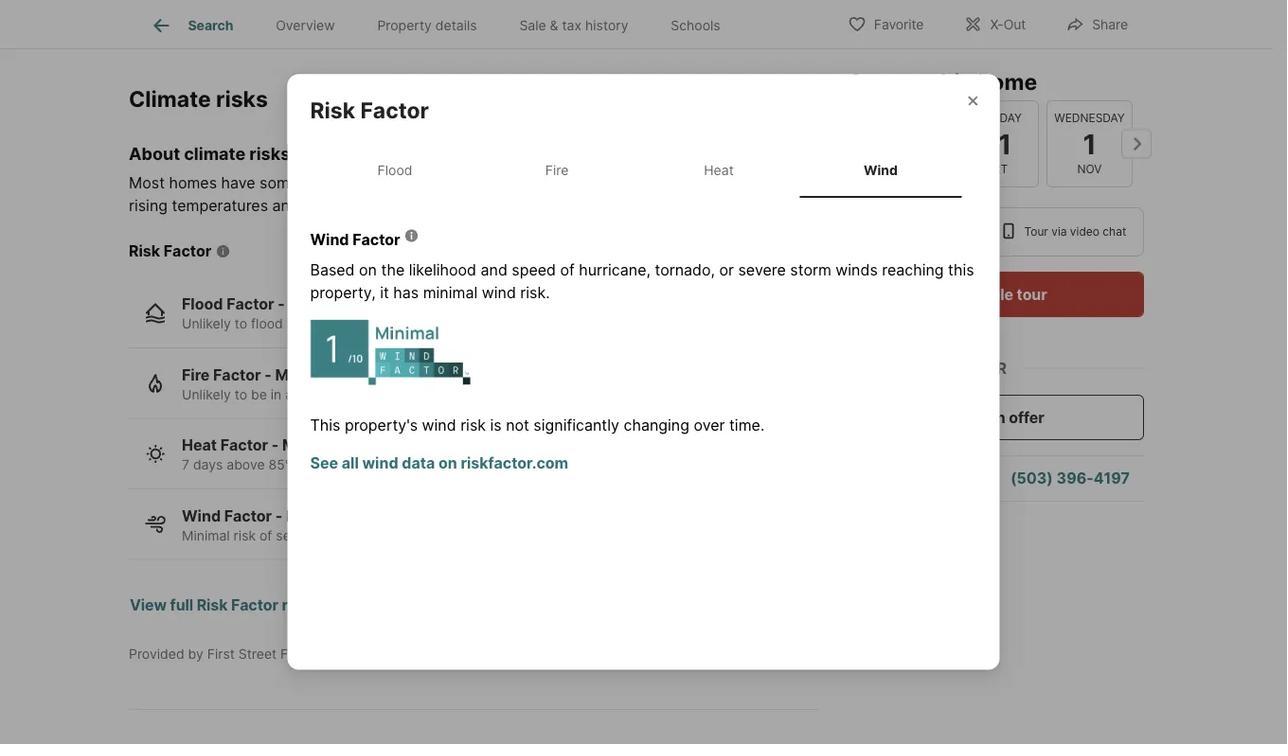 Task type: locate. For each thing, give the bounding box(es) containing it.
0 horizontal spatial oct
[[891, 163, 915, 176]]

risk factor up flood tab
[[310, 97, 429, 124]]

winds
[[836, 261, 878, 279], [322, 528, 358, 544]]

tour for go
[[883, 68, 927, 95]]

wind for wind
[[864, 163, 898, 179]]

of inside based on the likelihood and speed of hurricane, tornado, or severe storm winds reaching this property, it has minimal wind risk.
[[561, 261, 575, 279]]

tuesday 31 oct
[[970, 111, 1022, 176]]

this up schedule on the right top of the page
[[949, 261, 975, 279]]

2 horizontal spatial risk
[[310, 97, 356, 124]]

0 vertical spatial tab list
[[129, 0, 757, 48]]

severe right "or"
[[739, 261, 786, 279]]

1 vertical spatial severe
[[276, 528, 318, 544]]

1
[[1084, 127, 1097, 160]]

2 vertical spatial this
[[357, 457, 380, 473]]

favorite button
[[832, 4, 940, 43]]

severe inside wind factor - minimal minimal risk of severe winds over next 30 years
[[276, 528, 318, 544]]

1 horizontal spatial wind
[[422, 417, 456, 435]]

2 horizontal spatial next
[[393, 528, 421, 544]]

heat inside heat factor - major 7 days above 85° expected this year, 20 days in 30 years
[[182, 437, 217, 455]]

tab list
[[129, 0, 757, 48], [310, 144, 978, 198]]

fire right may
[[546, 163, 569, 179]]

this
[[310, 417, 341, 435]]

home
[[978, 68, 1038, 95]]

temperatures
[[172, 197, 268, 215]]

0 horizontal spatial risk
[[234, 528, 256, 544]]

2 vertical spatial wind
[[362, 455, 399, 473]]

overview tab
[[255, 3, 356, 48]]

of down 85°
[[260, 528, 272, 544]]

to for fire factor - minimal
[[235, 387, 247, 403]]

tab list containing search
[[129, 0, 757, 48]]

1 days from the left
[[193, 457, 223, 473]]

1 horizontal spatial severe
[[739, 261, 786, 279]]

years inside flood factor - minimal unlikely to flood in next 30 years
[[353, 316, 387, 332]]

1 vertical spatial tour
[[1017, 285, 1048, 304]]

2 horizontal spatial wind
[[482, 283, 516, 302]]

factor up above on the bottom of the page
[[221, 437, 268, 455]]

wind inside tab
[[864, 163, 898, 179]]

years down it
[[353, 316, 387, 332]]

by inside most homes have some risk of natural disasters, and may be impacted by climate change due to rising temperatures and sea levels.
[[638, 174, 655, 193]]

factor inside fire factor - minimal unlikely to be in a wildfire in next 30 years
[[213, 366, 261, 384]]

1 vertical spatial wind
[[310, 230, 349, 249]]

1 horizontal spatial oct
[[984, 163, 1009, 176]]

most
[[129, 174, 165, 193]]

reaching
[[883, 261, 944, 279]]

1 horizontal spatial by
[[638, 174, 655, 193]]

to inside fire factor - minimal unlikely to be in a wildfire in next 30 years
[[235, 387, 247, 403]]

0 horizontal spatial days
[[193, 457, 223, 473]]

2 horizontal spatial risk
[[461, 417, 486, 435]]

a
[[285, 387, 293, 403]]

to left a
[[235, 387, 247, 403]]

1 vertical spatial by
[[188, 646, 203, 663]]

factor up flood tab
[[361, 97, 429, 124]]

major
[[282, 437, 325, 455]]

1 vertical spatial flood
[[182, 295, 223, 314]]

fire for fire factor - minimal unlikely to be in a wildfire in next 30 years
[[182, 366, 210, 384]]

0 vertical spatial over
[[694, 417, 725, 435]]

0 vertical spatial heat
[[704, 163, 734, 179]]

heat tab
[[638, 147, 800, 194]]

to inside flood factor - minimal unlikely to flood in next 30 years
[[235, 316, 247, 332]]

2 vertical spatial of
[[260, 528, 272, 544]]

next up property's on the left of page
[[361, 387, 388, 403]]

to left flood
[[235, 316, 247, 332]]

have
[[221, 174, 256, 193]]

risk up natural
[[310, 97, 356, 124]]

go tour this home
[[848, 68, 1038, 95]]

see all wind data on riskfactor.com
[[310, 455, 569, 473]]

(503)
[[1011, 469, 1054, 488]]

most homes have some risk of natural disasters, and may be impacted by climate change due to rising temperatures and sea levels.
[[129, 174, 818, 215]]

years down not
[[506, 457, 540, 473]]

0 vertical spatial risk
[[303, 174, 328, 193]]

30 down 20
[[424, 528, 441, 544]]

0 vertical spatial flood
[[378, 163, 413, 179]]

climate risks
[[129, 85, 268, 112]]

-
[[278, 295, 285, 314], [265, 366, 272, 384], [272, 437, 279, 455], [276, 507, 283, 526]]

in left a
[[271, 387, 282, 403]]

wind
[[482, 283, 516, 302], [422, 417, 456, 435], [362, 455, 399, 473]]

risk inside most homes have some risk of natural disasters, and may be impacted by climate change due to rising temperatures and sea levels.
[[303, 174, 328, 193]]

- for heat
[[272, 437, 279, 455]]

tour right go
[[883, 68, 927, 95]]

factor down above on the bottom of the page
[[224, 507, 272, 526]]

1 horizontal spatial on
[[439, 455, 457, 473]]

wind tab
[[800, 147, 962, 194]]

flood factor - minimal unlikely to flood in next 30 years
[[182, 295, 387, 332]]

2 vertical spatial next
[[393, 528, 421, 544]]

- inside wind factor - minimal minimal risk of severe winds over next 30 years
[[276, 507, 283, 526]]

2 vertical spatial risk
[[234, 528, 256, 544]]

factor down flood
[[213, 366, 261, 384]]

risk factor down rising
[[129, 242, 212, 261]]

0 horizontal spatial next
[[302, 316, 329, 332]]

this left year,
[[357, 457, 380, 473]]

winds inside wind factor - minimal minimal risk of severe winds over next 30 years
[[322, 528, 358, 544]]

share button
[[1050, 4, 1145, 43]]

0 horizontal spatial fire
[[182, 366, 210, 384]]

of right 'speed'
[[561, 261, 575, 279]]

in right flood
[[287, 316, 298, 332]]

risk.
[[521, 283, 550, 302]]

to right the due
[[804, 174, 818, 193]]

winds right storm
[[836, 261, 878, 279]]

risks up some
[[250, 143, 290, 164]]

wind down go
[[864, 163, 898, 179]]

fire inside fire factor - minimal unlikely to be in a wildfire in next 30 years
[[182, 366, 210, 384]]

heat up the 7
[[182, 437, 217, 455]]

over inside risk factor dialog
[[694, 417, 725, 435]]

2 horizontal spatial of
[[561, 261, 575, 279]]

1 vertical spatial fire
[[182, 366, 210, 384]]

1 vertical spatial risks
[[250, 143, 290, 164]]

years down "see all wind data on riskfactor.com"
[[445, 528, 479, 544]]

unlikely inside fire factor - minimal unlikely to be in a wildfire in next 30 years
[[182, 387, 231, 403]]

wind inside wind factor - minimal minimal risk of severe winds over next 30 years
[[182, 507, 221, 526]]

tab list containing flood
[[310, 144, 978, 198]]

1 horizontal spatial tour
[[1017, 285, 1048, 304]]

1 vertical spatial heat
[[182, 437, 217, 455]]

0 vertical spatial to
[[804, 174, 818, 193]]

to for flood factor - minimal
[[235, 316, 247, 332]]

30 down 'is'
[[486, 457, 503, 473]]

sale
[[520, 17, 547, 33]]

0 horizontal spatial by
[[188, 646, 203, 663]]

this property's wind risk is not significantly changing over time.
[[310, 417, 765, 435]]

2 vertical spatial risk
[[197, 597, 228, 615]]

0 horizontal spatial on
[[359, 261, 377, 279]]

or
[[986, 359, 1007, 378]]

provided by first street foundation
[[129, 646, 351, 663]]

0 horizontal spatial heat
[[182, 437, 217, 455]]

tour right schedule on the right top of the page
[[1017, 285, 1048, 304]]

2 vertical spatial wind
[[182, 507, 221, 526]]

next down year,
[[393, 528, 421, 544]]

factor
[[361, 97, 429, 124], [353, 230, 401, 249], [164, 242, 212, 261], [227, 295, 274, 314], [213, 366, 261, 384], [221, 437, 268, 455], [224, 507, 272, 526], [231, 597, 278, 615]]

minimal inside flood factor - minimal unlikely to flood in next 30 years
[[289, 295, 347, 314]]

wind down the 7
[[182, 507, 221, 526]]

risks up the about climate risks
[[216, 85, 268, 112]]

of up levels.
[[333, 174, 347, 193]]

1 horizontal spatial risk factor
[[310, 97, 429, 124]]

0 horizontal spatial climate
[[184, 143, 246, 164]]

unlikely for fire
[[182, 387, 231, 403]]

0 vertical spatial by
[[638, 174, 655, 193]]

days
[[193, 457, 223, 473], [438, 457, 467, 473]]

next inside wind factor - minimal minimal risk of severe winds over next 30 years
[[393, 528, 421, 544]]

None button
[[953, 100, 1040, 188], [1047, 100, 1133, 188], [953, 100, 1040, 188], [1047, 100, 1133, 188]]

days right the 7
[[193, 457, 223, 473]]

1 vertical spatial winds
[[322, 528, 358, 544]]

7
[[182, 457, 190, 473]]

1 vertical spatial tab list
[[310, 144, 978, 198]]

2 unlikely from the top
[[182, 387, 231, 403]]

0 vertical spatial be
[[544, 174, 563, 193]]

1 horizontal spatial over
[[694, 417, 725, 435]]

minimal down based
[[289, 295, 347, 314]]

wind inside based on the likelihood and speed of hurricane, tornado, or severe storm winds reaching this property, it has minimal wind risk.
[[482, 283, 516, 302]]

&
[[550, 17, 559, 33]]

by right 'impacted'
[[638, 174, 655, 193]]

wind for is
[[422, 417, 456, 435]]

0 vertical spatial this
[[932, 68, 973, 95]]

of inside wind factor - minimal minimal risk of severe winds over next 30 years
[[260, 528, 272, 544]]

minimal inside fire factor - minimal unlikely to be in a wildfire in next 30 years
[[275, 366, 334, 384]]

minimal down expected
[[286, 507, 345, 526]]

see
[[310, 455, 338, 473]]

climate left change
[[660, 174, 711, 193]]

and left may
[[479, 174, 506, 193]]

0 vertical spatial winds
[[836, 261, 878, 279]]

- up 85°
[[272, 437, 279, 455]]

1 vertical spatial of
[[561, 261, 575, 279]]

history
[[586, 17, 629, 33]]

in
[[287, 316, 298, 332], [271, 387, 282, 403], [346, 387, 357, 403], [471, 457, 482, 473]]

0 horizontal spatial of
[[260, 528, 272, 544]]

data
[[402, 455, 435, 473]]

years up property's on the left of page
[[412, 387, 446, 403]]

in inside heat factor - major 7 days above 85° expected this year, 20 days in 30 years
[[471, 457, 482, 473]]

and down some
[[272, 197, 299, 215]]

levels.
[[333, 197, 378, 215]]

and
[[479, 174, 506, 193], [272, 197, 299, 215], [481, 261, 508, 279]]

minimal for flood factor - minimal
[[289, 295, 347, 314]]

years inside heat factor - major 7 days above 85° expected this year, 20 days in 30 years
[[506, 457, 540, 473]]

unlikely up the 7
[[182, 387, 231, 403]]

0 horizontal spatial over
[[362, 528, 390, 544]]

1 horizontal spatial wind
[[310, 230, 349, 249]]

wind factor
[[310, 230, 401, 249]]

0 horizontal spatial wind
[[362, 455, 399, 473]]

severe up report
[[276, 528, 318, 544]]

1 vertical spatial this
[[949, 261, 975, 279]]

fire inside fire tab
[[546, 163, 569, 179]]

factor inside "button"
[[231, 597, 278, 615]]

1 horizontal spatial climate
[[660, 174, 711, 193]]

30 down property,
[[333, 316, 349, 332]]

0 horizontal spatial wind
[[182, 507, 221, 526]]

risk inside the view full risk factor report "button"
[[197, 597, 228, 615]]

video
[[1071, 225, 1100, 239]]

of for based on the likelihood and speed of hurricane, tornado, or severe storm winds reaching this property, it has minimal wind risk.
[[561, 261, 575, 279]]

schedule tour
[[945, 285, 1048, 304]]

of for wind factor - minimal minimal risk of severe winds over next 30 years
[[260, 528, 272, 544]]

0 horizontal spatial winds
[[322, 528, 358, 544]]

heat left the due
[[704, 163, 734, 179]]

unlikely inside flood factor - minimal unlikely to flood in next 30 years
[[182, 316, 231, 332]]

1 horizontal spatial flood
[[378, 163, 413, 179]]

factor up flood
[[227, 295, 274, 314]]

0 vertical spatial wind
[[864, 163, 898, 179]]

x-
[[991, 17, 1004, 33]]

1 vertical spatial wind
[[422, 417, 456, 435]]

0 vertical spatial of
[[333, 174, 347, 193]]

risk inside risk factor element
[[310, 97, 356, 124]]

0 horizontal spatial risk factor
[[129, 242, 212, 261]]

0 horizontal spatial severe
[[276, 528, 318, 544]]

1 horizontal spatial be
[[544, 174, 563, 193]]

- inside heat factor - major 7 days above 85° expected this year, 20 days in 30 years
[[272, 437, 279, 455]]

factor up street
[[231, 597, 278, 615]]

risk
[[303, 174, 328, 193], [461, 417, 486, 435], [234, 528, 256, 544]]

on left the
[[359, 261, 377, 279]]

1 vertical spatial risk factor
[[129, 242, 212, 261]]

be inside fire factor - minimal unlikely to be in a wildfire in next 30 years
[[251, 387, 267, 403]]

0 vertical spatial next
[[302, 316, 329, 332]]

heat inside 'tab'
[[704, 163, 734, 179]]

minimal up wildfire
[[275, 366, 334, 384]]

climate
[[129, 85, 211, 112]]

be right may
[[544, 174, 563, 193]]

speed
[[512, 261, 556, 279]]

wind right 'all'
[[362, 455, 399, 473]]

- inside flood factor - minimal unlikely to flood in next 30 years
[[278, 295, 285, 314]]

tour
[[883, 68, 927, 95], [1017, 285, 1048, 304]]

fire up the 7
[[182, 366, 210, 384]]

1 horizontal spatial days
[[438, 457, 467, 473]]

1 vertical spatial be
[[251, 387, 267, 403]]

years inside wind factor - minimal minimal risk of severe winds over next 30 years
[[445, 528, 479, 544]]

fire
[[546, 163, 569, 179], [182, 366, 210, 384]]

be inside most homes have some risk of natural disasters, and may be impacted by climate change due to rising temperatures and sea levels.
[[544, 174, 563, 193]]

risk up sea
[[303, 174, 328, 193]]

0 horizontal spatial tour
[[883, 68, 927, 95]]

street
[[239, 646, 277, 663]]

Oct button
[[860, 100, 946, 188]]

oct
[[891, 163, 915, 176], [984, 163, 1009, 176]]

wind up based
[[310, 230, 349, 249]]

- down 85°
[[276, 507, 283, 526]]

flood inside flood factor - minimal unlikely to flood in next 30 years
[[182, 295, 223, 314]]

0 horizontal spatial be
[[251, 387, 267, 403]]

risk down above on the bottom of the page
[[234, 528, 256, 544]]

1 horizontal spatial heat
[[704, 163, 734, 179]]

flood for flood factor - minimal unlikely to flood in next 30 years
[[182, 295, 223, 314]]

next image
[[1122, 129, 1152, 159]]

wind left 'risk.'
[[482, 283, 516, 302]]

over down year,
[[362, 528, 390, 544]]

it
[[380, 283, 389, 302]]

x-out
[[991, 17, 1027, 33]]

next down property,
[[302, 316, 329, 332]]

next
[[302, 316, 329, 332], [361, 387, 388, 403], [393, 528, 421, 544]]

0 vertical spatial risk
[[310, 97, 356, 124]]

unlikely for flood
[[182, 316, 231, 332]]

climate inside most homes have some risk of natural disasters, and may be impacted by climate change due to rising temperatures and sea levels.
[[660, 174, 711, 193]]

days right 20
[[438, 457, 467, 473]]

0 vertical spatial unlikely
[[182, 316, 231, 332]]

1 horizontal spatial of
[[333, 174, 347, 193]]

risk down rising
[[129, 242, 160, 261]]

2 vertical spatial to
[[235, 387, 247, 403]]

- down flood
[[265, 366, 272, 384]]

unlikely left flood
[[182, 316, 231, 332]]

1 vertical spatial over
[[362, 528, 390, 544]]

wind up see all wind data on riskfactor.com "link"
[[422, 417, 456, 435]]

1 horizontal spatial next
[[361, 387, 388, 403]]

years
[[353, 316, 387, 332], [412, 387, 446, 403], [506, 457, 540, 473], [445, 528, 479, 544]]

30 inside fire factor - minimal unlikely to be in a wildfire in next 30 years
[[392, 387, 409, 403]]

1 horizontal spatial fire
[[546, 163, 569, 179]]

wednesday 1 nov
[[1055, 111, 1126, 176]]

0 vertical spatial tour
[[883, 68, 927, 95]]

1 vertical spatial to
[[235, 316, 247, 332]]

1 horizontal spatial winds
[[836, 261, 878, 279]]

0 horizontal spatial flood
[[182, 295, 223, 314]]

this
[[932, 68, 973, 95], [949, 261, 975, 279], [357, 457, 380, 473]]

option
[[848, 208, 986, 257]]

- inside fire factor - minimal unlikely to be in a wildfire in next 30 years
[[265, 366, 272, 384]]

winds inside based on the likelihood and speed of hurricane, tornado, or severe storm winds reaching this property, it has minimal wind risk.
[[836, 261, 878, 279]]

heat for heat
[[704, 163, 734, 179]]

view full risk factor report button
[[129, 583, 329, 629]]

fire for fire
[[546, 163, 569, 179]]

2 oct from the left
[[984, 163, 1009, 176]]

1 unlikely from the top
[[182, 316, 231, 332]]

flood tab
[[314, 147, 476, 194]]

0 vertical spatial risks
[[216, 85, 268, 112]]

in right 20
[[471, 457, 482, 473]]

on right 20
[[439, 455, 457, 473]]

tour inside button
[[1017, 285, 1048, 304]]

flood for flood
[[378, 163, 413, 179]]

85°
[[269, 457, 291, 473]]

risk factor dialog
[[288, 74, 1000, 670]]

wednesday
[[1055, 111, 1126, 125]]

- up flood
[[278, 295, 285, 314]]

2 horizontal spatial wind
[[864, 163, 898, 179]]

climate up homes
[[184, 143, 246, 164]]

and left 'speed'
[[481, 261, 508, 279]]

0 vertical spatial wind
[[482, 283, 516, 302]]

1 vertical spatial and
[[272, 197, 299, 215]]

be left a
[[251, 387, 267, 403]]

heat for heat factor - major 7 days above 85° expected this year, 20 days in 30 years
[[182, 437, 217, 455]]

in right wildfire
[[346, 387, 357, 403]]

1 vertical spatial risk
[[461, 417, 486, 435]]

on
[[359, 261, 377, 279], [439, 455, 457, 473]]

factor down temperatures
[[164, 242, 212, 261]]

risk inside risk factor dialog
[[461, 417, 486, 435]]

flood
[[251, 316, 283, 332]]

by
[[638, 174, 655, 193], [188, 646, 203, 663]]

1 vertical spatial next
[[361, 387, 388, 403]]

0 vertical spatial climate
[[184, 143, 246, 164]]

0 vertical spatial on
[[359, 261, 377, 279]]

tour
[[1025, 225, 1049, 239]]

over inside wind factor - minimal minimal risk of severe winds over next 30 years
[[362, 528, 390, 544]]

over left time.
[[694, 417, 725, 435]]

wind factor - minimal minimal risk of severe winds over next 30 years
[[182, 507, 479, 544]]

risk factor
[[310, 97, 429, 124], [129, 242, 212, 261]]

winds down expected
[[322, 528, 358, 544]]

1 vertical spatial unlikely
[[182, 387, 231, 403]]

1 horizontal spatial risk
[[303, 174, 328, 193]]

396-
[[1057, 469, 1094, 488]]

1 oct from the left
[[891, 163, 915, 176]]

0 vertical spatial risk factor
[[310, 97, 429, 124]]

risk factor element
[[310, 74, 452, 124]]

1 vertical spatial risk
[[129, 242, 160, 261]]

risk right full
[[197, 597, 228, 615]]

this left home
[[932, 68, 973, 95]]

risk left 'is'
[[461, 417, 486, 435]]

by left first
[[188, 646, 203, 663]]

0 vertical spatial severe
[[739, 261, 786, 279]]

hurricane,
[[579, 261, 651, 279]]

30 up property's on the left of page
[[392, 387, 409, 403]]

2 vertical spatial and
[[481, 261, 508, 279]]

flood inside tab
[[378, 163, 413, 179]]

climate
[[184, 143, 246, 164], [660, 174, 711, 193]]

details
[[436, 17, 477, 33]]

tuesday
[[970, 111, 1022, 125]]



Task type: describe. For each thing, give the bounding box(es) containing it.
this inside based on the likelihood and speed of hurricane, tornado, or severe storm winds reaching this property, it has minimal wind risk.
[[949, 261, 975, 279]]

heat factor - major 7 days above 85° expected this year, 20 days in 30 years
[[182, 437, 540, 473]]

0 vertical spatial and
[[479, 174, 506, 193]]

about
[[129, 143, 180, 164]]

(503) 396-4197
[[1011, 469, 1131, 488]]

oct inside 'button'
[[891, 163, 915, 176]]

report
[[282, 597, 328, 615]]

wind for on
[[362, 455, 399, 473]]

search link
[[150, 14, 233, 37]]

31
[[981, 127, 1012, 160]]

via
[[1052, 225, 1068, 239]]

factor inside wind factor - minimal minimal risk of severe winds over next 30 years
[[224, 507, 272, 526]]

search
[[188, 17, 233, 33]]

next inside flood factor - minimal unlikely to flood in next 30 years
[[302, 316, 329, 332]]

property details tab
[[356, 3, 498, 48]]

sale & tax history
[[520, 17, 629, 33]]

fire tab
[[476, 147, 638, 194]]

overview
[[276, 17, 335, 33]]

this inside heat factor - major 7 days above 85° expected this year, 20 days in 30 years
[[357, 457, 380, 473]]

all
[[342, 455, 359, 473]]

on inside based on the likelihood and speed of hurricane, tornado, or severe storm winds reaching this property, it has minimal wind risk.
[[359, 261, 377, 279]]

1 vertical spatial on
[[439, 455, 457, 473]]

some
[[260, 174, 299, 193]]

view
[[130, 597, 167, 615]]

years inside fire factor - minimal unlikely to be in a wildfire in next 30 years
[[412, 387, 446, 403]]

tax
[[562, 17, 582, 33]]

tornado,
[[655, 261, 715, 279]]

out
[[1004, 17, 1027, 33]]

- for wind
[[276, 507, 283, 526]]

- for flood
[[278, 295, 285, 314]]

tab list inside risk factor dialog
[[310, 144, 978, 198]]

30 inside heat factor - major 7 days above 85° expected this year, 20 days in 30 years
[[486, 457, 503, 473]]

an
[[988, 408, 1006, 427]]

factor up the
[[353, 230, 401, 249]]

based on the likelihood and speed of hurricane, tornado, or severe storm winds reaching this property, it has minimal wind risk.
[[310, 261, 975, 302]]

fire factor - minimal unlikely to be in a wildfire in next 30 years
[[182, 366, 446, 403]]

start an offer
[[948, 408, 1045, 427]]

expected
[[295, 457, 353, 473]]

change
[[715, 174, 768, 193]]

tour via video chat
[[1025, 225, 1127, 239]]

in inside flood factor - minimal unlikely to flood in next 30 years
[[287, 316, 298, 332]]

wind for wind factor - minimal minimal risk of severe winds over next 30 years
[[182, 507, 221, 526]]

nov
[[1078, 163, 1103, 176]]

- for fire
[[265, 366, 272, 384]]

offer
[[1009, 408, 1045, 427]]

view full risk factor report
[[130, 597, 328, 615]]

natural
[[351, 174, 401, 193]]

foundation
[[281, 646, 351, 663]]

30 inside flood factor - minimal unlikely to flood in next 30 years
[[333, 316, 349, 332]]

tour via video chat list box
[[848, 208, 1145, 257]]

minimal down the 7
[[182, 528, 230, 544]]

0 horizontal spatial risk
[[129, 242, 160, 261]]

2 days from the left
[[438, 457, 467, 473]]

significantly
[[534, 417, 620, 435]]

impacted
[[567, 174, 633, 193]]

schools tab
[[650, 3, 742, 48]]

above
[[227, 457, 265, 473]]

likelihood
[[409, 261, 477, 279]]

sale & tax history tab
[[498, 3, 650, 48]]

or
[[720, 261, 734, 279]]

(503) 396-4197 link
[[1011, 469, 1131, 488]]

first
[[207, 646, 235, 663]]

property's
[[345, 417, 418, 435]]

minimal for wind factor - minimal
[[286, 507, 345, 526]]

see all wind data on riskfactor.com link
[[310, 455, 569, 473]]

20
[[418, 457, 434, 473]]

based
[[310, 261, 355, 279]]

schedule tour button
[[848, 272, 1145, 317]]

has
[[394, 283, 419, 302]]

rising
[[129, 197, 168, 215]]

severe inside based on the likelihood and speed of hurricane, tornado, or severe storm winds reaching this property, it has minimal wind risk.
[[739, 261, 786, 279]]

minimal for fire factor - minimal
[[275, 366, 334, 384]]

and inside based on the likelihood and speed of hurricane, tornado, or severe storm winds reaching this property, it has minimal wind risk.
[[481, 261, 508, 279]]

not
[[506, 417, 530, 435]]

property
[[378, 17, 432, 33]]

the
[[381, 261, 405, 279]]

go
[[848, 68, 878, 95]]

homes
[[169, 174, 217, 193]]

share
[[1093, 17, 1129, 33]]

schedule
[[945, 285, 1014, 304]]

tour via video chat option
[[986, 208, 1145, 257]]

tour for schedule
[[1017, 285, 1048, 304]]

is
[[490, 417, 502, 435]]

sea
[[304, 197, 329, 215]]

chat
[[1103, 225, 1127, 239]]

next inside fire factor - minimal unlikely to be in a wildfire in next 30 years
[[361, 387, 388, 403]]

time.
[[730, 417, 765, 435]]

risk inside wind factor - minimal minimal risk of severe winds over next 30 years
[[234, 528, 256, 544]]

schools
[[671, 17, 721, 33]]

about climate risks
[[129, 143, 290, 164]]

storm
[[791, 261, 832, 279]]

oct inside tuesday 31 oct
[[984, 163, 1009, 176]]

due
[[773, 174, 800, 193]]

of inside most homes have some risk of natural disasters, and may be impacted by climate change due to rising temperatures and sea levels.
[[333, 174, 347, 193]]

disasters,
[[405, 174, 475, 193]]

factor inside flood factor - minimal unlikely to flood in next 30 years
[[227, 295, 274, 314]]

to inside most homes have some risk of natural disasters, and may be impacted by climate change due to rising temperatures and sea levels.
[[804, 174, 818, 193]]

start
[[948, 408, 985, 427]]

wildfire
[[297, 387, 342, 403]]

start an offer button
[[848, 395, 1145, 441]]

wind factor score logo image
[[310, 304, 472, 386]]

30 inside wind factor - minimal minimal risk of severe winds over next 30 years
[[424, 528, 441, 544]]

changing
[[624, 417, 690, 435]]

minimal
[[423, 283, 478, 302]]

property,
[[310, 283, 376, 302]]

wind for wind factor
[[310, 230, 349, 249]]

factor inside heat factor - major 7 days above 85° expected this year, 20 days in 30 years
[[221, 437, 268, 455]]

favorite
[[875, 17, 924, 33]]

full
[[170, 597, 193, 615]]

risk factor inside dialog
[[310, 97, 429, 124]]



Task type: vqa. For each thing, say whether or not it's contained in the screenshot.
agent
no



